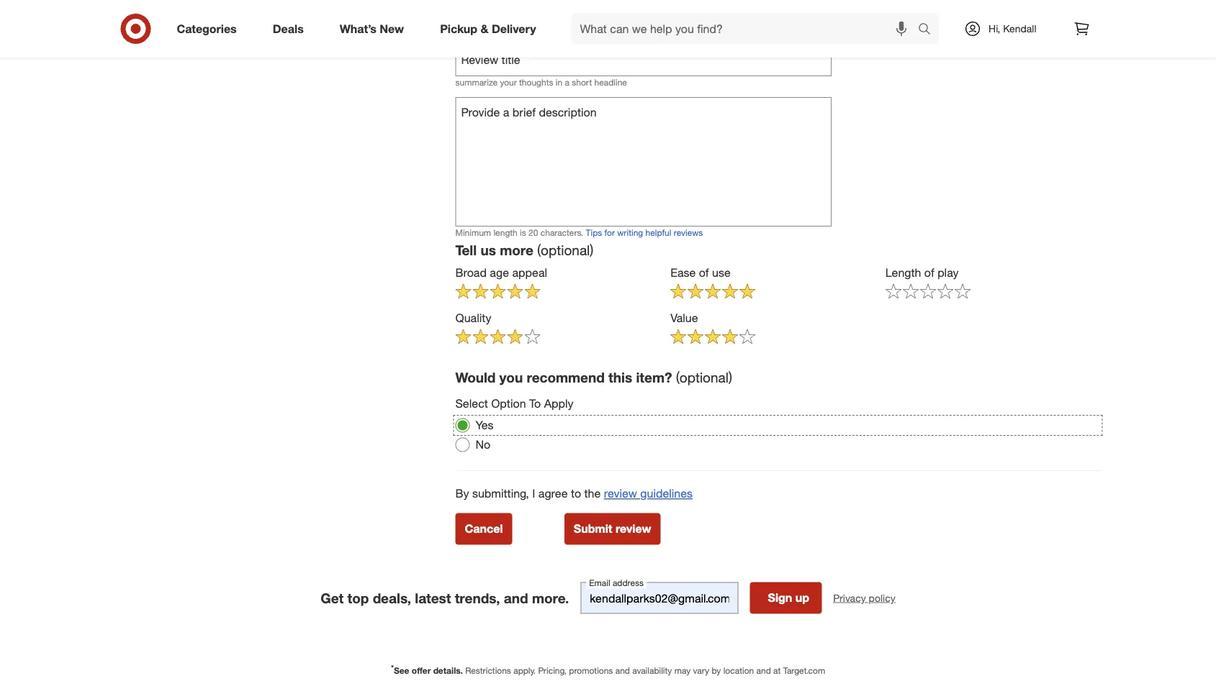 Task type: describe. For each thing, give the bounding box(es) containing it.
kendall
[[1003, 22, 1037, 35]]

quality
[[455, 311, 491, 325]]

more
[[500, 242, 533, 259]]

offer
[[412, 666, 431, 677]]

hi,
[[989, 22, 1000, 35]]

us
[[481, 242, 496, 259]]

thoughts
[[519, 77, 553, 88]]

value
[[671, 311, 698, 325]]

0 vertical spatial review
[[526, 22, 568, 38]]

target.com
[[783, 666, 825, 677]]

pickup & delivery
[[440, 22, 536, 36]]

to
[[571, 487, 581, 501]]

*
[[391, 664, 394, 673]]

what's new link
[[327, 13, 422, 45]]

write
[[455, 22, 489, 38]]

submit review
[[574, 523, 651, 537]]

submit
[[574, 523, 612, 537]]

0 horizontal spatial and
[[504, 590, 528, 607]]

option
[[491, 397, 526, 411]]

submit review button
[[564, 514, 661, 546]]

your for summarize
[[500, 77, 517, 88]]

1 vertical spatial review
[[604, 487, 637, 501]]

new
[[380, 22, 404, 36]]

minimum length is 20 characters. tips for writing helpful reviews
[[455, 228, 703, 238]]

length of play
[[886, 266, 959, 280]]

is
[[520, 228, 526, 238]]

by
[[712, 666, 721, 677]]

1 horizontal spatial and
[[615, 666, 630, 677]]

at
[[773, 666, 781, 677]]

by
[[455, 487, 469, 501]]

pricing,
[[538, 666, 567, 677]]

review inside 'button'
[[616, 523, 651, 537]]

privacy policy
[[833, 592, 896, 605]]

pickup
[[440, 22, 477, 36]]

policy
[[869, 592, 896, 605]]

ease of use
[[671, 266, 731, 280]]

restrictions
[[465, 666, 511, 677]]

more.
[[532, 590, 569, 607]]

categories link
[[165, 13, 255, 45]]

availability
[[632, 666, 672, 677]]

apply
[[544, 397, 574, 411]]

trends,
[[455, 590, 500, 607]]

apply.
[[514, 666, 536, 677]]

deals,
[[373, 590, 411, 607]]

use
[[712, 266, 731, 280]]

recommend
[[527, 370, 605, 386]]

in
[[556, 77, 562, 88]]

your for write
[[493, 22, 522, 38]]

item?
[[636, 370, 672, 386]]

tell us more (optional)
[[455, 242, 594, 259]]

top
[[347, 590, 369, 607]]

summarize
[[455, 77, 498, 88]]

see
[[394, 666, 409, 677]]

deals link
[[260, 13, 322, 45]]

promotions
[[569, 666, 613, 677]]

select
[[455, 397, 488, 411]]

search button
[[912, 13, 946, 48]]

2 horizontal spatial and
[[756, 666, 771, 677]]

yes
[[476, 419, 494, 433]]

categories
[[177, 22, 237, 36]]

length
[[494, 228, 518, 238]]

this
[[609, 370, 632, 386]]

1 vertical spatial (optional)
[[676, 370, 732, 386]]

&
[[481, 22, 489, 36]]

play
[[938, 266, 959, 280]]

would
[[455, 370, 496, 386]]



Task type: vqa. For each thing, say whether or not it's contained in the screenshot.
Broad Age Appeal at the left of the page
yes



Task type: locate. For each thing, give the bounding box(es) containing it.
of
[[699, 266, 709, 280], [924, 266, 934, 280]]

helpful
[[646, 228, 671, 238]]

1 vertical spatial your
[[500, 77, 517, 88]]

and left more. at the left of page
[[504, 590, 528, 607]]

to
[[529, 397, 541, 411]]

and left availability
[[615, 666, 630, 677]]

your left thoughts
[[500, 77, 517, 88]]

search
[[912, 23, 946, 37]]

review
[[526, 22, 568, 38], [604, 487, 637, 501], [616, 523, 651, 537]]

agree
[[538, 487, 568, 501]]

headline
[[594, 77, 627, 88]]

write your review
[[455, 22, 568, 38]]

review guidelines button
[[604, 486, 693, 502]]

get top deals, latest trends, and more.
[[321, 590, 569, 607]]

No radio
[[455, 438, 470, 453]]

summarize your thoughts in a short headline
[[455, 77, 627, 88]]

i
[[532, 487, 535, 501]]

0 horizontal spatial of
[[699, 266, 709, 280]]

20
[[529, 228, 538, 238]]

characters.
[[541, 228, 583, 238]]

(optional)
[[537, 242, 594, 259], [676, 370, 732, 386]]

0 vertical spatial (optional)
[[537, 242, 594, 259]]

review down review guidelines 'button'
[[616, 523, 651, 537]]

(optional) down characters.
[[537, 242, 594, 259]]

privacy
[[833, 592, 866, 605]]

1 horizontal spatial (optional)
[[676, 370, 732, 386]]

you
[[499, 370, 523, 386]]

of for use
[[699, 266, 709, 280]]

appeal
[[512, 266, 547, 280]]

details.
[[433, 666, 463, 677]]

Yes radio
[[455, 419, 470, 433]]

tips
[[586, 228, 602, 238]]

pickup & delivery link
[[428, 13, 554, 45]]

your right &
[[493, 22, 522, 38]]

minimum
[[455, 228, 491, 238]]

1 of from the left
[[699, 266, 709, 280]]

vary
[[693, 666, 709, 677]]

length
[[886, 266, 921, 280]]

sign up
[[768, 592, 809, 606]]

age
[[490, 266, 509, 280]]

of for play
[[924, 266, 934, 280]]

cancel
[[465, 523, 503, 537]]

no
[[476, 438, 491, 452]]

0 horizontal spatial (optional)
[[537, 242, 594, 259]]

2 vertical spatial review
[[616, 523, 651, 537]]

cancel link
[[455, 514, 512, 546]]

by submitting, i agree to the review guidelines
[[455, 487, 693, 501]]

and left at
[[756, 666, 771, 677]]

what's new
[[340, 22, 404, 36]]

select option to apply
[[455, 397, 574, 411]]

tell
[[455, 242, 477, 259]]

None text field
[[581, 583, 738, 615]]

What can we help you find? suggestions appear below search field
[[571, 13, 922, 45]]

broad age appeal
[[455, 266, 547, 280]]

review right the
[[604, 487, 637, 501]]

2 of from the left
[[924, 266, 934, 280]]

1 horizontal spatial of
[[924, 266, 934, 280]]

delivery
[[492, 22, 536, 36]]

guidelines
[[640, 487, 693, 501]]

latest
[[415, 590, 451, 607]]

sign
[[768, 592, 792, 606]]

short
[[572, 77, 592, 88]]

and
[[504, 590, 528, 607], [615, 666, 630, 677], [756, 666, 771, 677]]

would you recommend this item? (optional)
[[455, 370, 732, 386]]

broad
[[455, 266, 487, 280]]

may
[[674, 666, 691, 677]]

of left play
[[924, 266, 934, 280]]

deals
[[273, 22, 304, 36]]

of left use
[[699, 266, 709, 280]]

None text field
[[455, 45, 832, 76], [455, 97, 832, 227], [455, 45, 832, 76], [455, 97, 832, 227]]

0 vertical spatial your
[[493, 22, 522, 38]]

location
[[723, 666, 754, 677]]

reviews
[[674, 228, 703, 238]]

up
[[795, 592, 809, 606]]

hi, kendall
[[989, 22, 1037, 35]]

(optional) right item?
[[676, 370, 732, 386]]

ease
[[671, 266, 696, 280]]

review up summarize your thoughts in a short headline on the top of the page
[[526, 22, 568, 38]]

a
[[565, 77, 570, 88]]

the
[[584, 487, 601, 501]]

* see offer details. restrictions apply. pricing, promotions and availability may vary by location and at target.com
[[391, 664, 825, 677]]

what's
[[340, 22, 377, 36]]

privacy policy link
[[833, 592, 896, 606]]

get
[[321, 590, 344, 607]]

tips for writing helpful reviews button
[[586, 227, 703, 239]]

sign up button
[[750, 583, 822, 615]]

writing
[[617, 228, 643, 238]]



